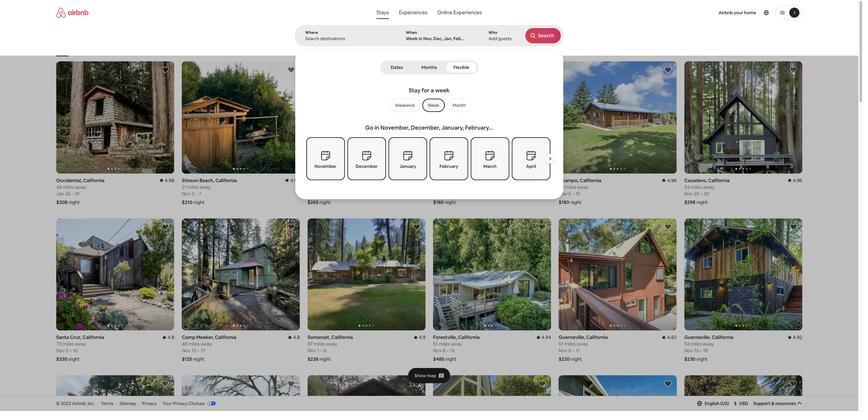 Task type: locate. For each thing, give the bounding box(es) containing it.
away inside acampo, california 55 miles away nov 5 – 10 $180 night
[[577, 184, 588, 190]]

nov down 55
[[559, 191, 567, 197]]

2023
[[61, 401, 71, 406]]

– inside acampo, california 55 miles away nov 5 – 10 $180 night
[[572, 191, 574, 197]]

6
[[568, 348, 571, 354], [323, 348, 326, 354]]

1 horizontal spatial experiences
[[454, 9, 482, 16]]

away down beach,
[[200, 184, 211, 190]]

1 51 from the left
[[433, 341, 438, 347]]

go
[[365, 124, 373, 131]]

night inside guerneville, california 53 miles away nov 13 – 18 $230 night
[[696, 356, 708, 362]]

night inside acampo, california 55 miles away nov 5 – 10 $180 night
[[570, 199, 582, 205]]

1 horizontal spatial in
[[419, 36, 423, 41]]

december
[[356, 163, 378, 169]]

– inside guerneville, california 53 miles away nov 13 – 18 $230 night
[[700, 348, 702, 354]]

miles inside acampo, california 55 miles away nov 5 – 10 $180 night
[[565, 184, 576, 190]]

4.96 out of 5 average rating image
[[662, 177, 677, 183]]

1 4.96 from the left
[[667, 177, 677, 183]]

guerneville, up 11
[[559, 334, 585, 340]]

nov down 48
[[182, 348, 190, 354]]

2 4.96 from the left
[[793, 177, 802, 183]]

– left 11
[[572, 348, 575, 354]]

away inside occidental, california 46 miles away jan 26 – 31 $308 night
[[75, 184, 86, 190]]

10 inside santa cruz, california 73 miles away nov 5 – 10 $330 night
[[73, 348, 78, 354]]

– left 17
[[197, 348, 199, 354]]

2 experiences from the left
[[454, 9, 482, 16]]

december,
[[411, 124, 440, 131]]

tab list
[[381, 60, 477, 74]]

53
[[684, 341, 690, 347]]

miles inside occidental, california 46 miles away jan 26 – 31 $308 night
[[63, 184, 74, 190]]

2 6 from the left
[[323, 348, 326, 354]]

51 inside forestville, california 51 miles away nov 8 – 13 $485 night
[[433, 341, 438, 347]]

nov for acampo, california 55 miles away nov 5 – 10 $180 night
[[559, 191, 567, 197]]

30
[[704, 191, 709, 197]]

away down cruz,
[[75, 341, 86, 347]]

6 inside somerset, california 97 miles away nov 1 – 6 $226 night
[[323, 348, 326, 354]]

miles for acampo, california 55 miles away nov 5 – 10 $180 night
[[565, 184, 576, 190]]

– inside guerneville, california 51 miles away nov 6 – 11 $220 night
[[572, 348, 575, 354]]

0 horizontal spatial 51
[[433, 341, 438, 347]]

none search field containing stay for a week
[[295, 0, 564, 199]]

1 experiences from the left
[[399, 9, 427, 16]]

nov inside santa cruz, california 73 miles away nov 5 – 10 $330 night
[[56, 348, 65, 354]]

miles up '26'
[[63, 184, 74, 190]]

miles up 25
[[691, 184, 702, 190]]

in right go
[[375, 124, 379, 131]]

march button
[[471, 137, 509, 180]]

miles down acampo,
[[565, 184, 576, 190]]

nov inside guerneville, california 51 miles away nov 6 – 11 $220 night
[[559, 348, 567, 354]]

$308
[[56, 199, 67, 205]]

· left privacy link
[[139, 401, 140, 406]]

1 6 from the left
[[568, 348, 571, 354]]

privacy
[[142, 401, 157, 406], [173, 401, 187, 406]]

acampo, california 55 miles away nov 5 – 10 $180 night
[[559, 177, 601, 205]]

18
[[703, 348, 708, 354]]

week down when
[[406, 36, 418, 41]]

jan,
[[444, 36, 452, 41]]

away down forestville,
[[451, 341, 462, 347]]

nov up $220
[[559, 348, 567, 354]]

6 left 11
[[568, 348, 571, 354]]

1 horizontal spatial 6
[[568, 348, 571, 354]]

· right inc. on the bottom of the page
[[97, 401, 98, 406]]

night down 8
[[445, 356, 456, 362]]

miles inside guerneville, california 53 miles away nov 13 – 18 $230 night
[[691, 341, 702, 347]]

None search field
[[295, 0, 564, 199]]

nov for cazadero, california 54 miles away nov 25 – 30 $298 night
[[684, 191, 693, 197]]

away up 30
[[703, 184, 714, 190]]

group
[[56, 32, 694, 56], [56, 61, 174, 173], [182, 61, 418, 173], [307, 61, 544, 173], [433, 61, 551, 173], [559, 61, 677, 173], [684, 61, 863, 173], [387, 99, 471, 112], [56, 218, 174, 331], [182, 218, 300, 331], [307, 218, 544, 331], [433, 218, 669, 331], [559, 218, 795, 331], [684, 218, 802, 331], [56, 375, 174, 411], [182, 375, 300, 411], [307, 375, 425, 411], [433, 375, 551, 411], [559, 375, 795, 411], [684, 375, 802, 411]]

0 horizontal spatial guerneville,
[[559, 334, 585, 340]]

4.8 left somerset,
[[293, 334, 300, 340]]

california inside camp meeker, california 48 miles away nov 12 – 17 $125 night
[[215, 334, 236, 340]]

(us)
[[720, 401, 729, 406]]

nov down the 54
[[684, 191, 693, 197]]

california inside cazadero, california 54 miles away nov 25 – 30 $298 night
[[708, 177, 730, 183]]

away inside guerneville, california 51 miles away nov 6 – 11 $220 night
[[577, 341, 588, 347]]

privacy left your
[[142, 401, 157, 406]]

experiences up when
[[399, 9, 427, 16]]

garden valley, california
[[307, 177, 362, 183]]

– inside forestville, california 51 miles away nov 8 – 13 $485 night
[[447, 348, 449, 354]]

4.82 out of 5 average rating image
[[662, 334, 677, 340]]

· left your
[[159, 401, 160, 406]]

cazadero, california 54 miles away nov 25 – 30 $298 night
[[684, 177, 730, 205]]

add to wishlist: valley springs, california image
[[287, 380, 295, 388]]

5 up $330
[[66, 348, 68, 354]]

miles inside forestville, california 51 miles away nov 8 – 13 $485 night
[[439, 341, 450, 347]]

– inside camp meeker, california 48 miles away nov 12 – 17 $125 night
[[197, 348, 199, 354]]

2 privacy from the left
[[173, 401, 187, 406]]

– right 8
[[447, 348, 449, 354]]

51 down forestville,
[[433, 341, 438, 347]]

nov left 2
[[182, 191, 190, 197]]

night inside santa cruz, california 73 miles away nov 5 – 10 $330 night
[[68, 356, 80, 362]]

when week in nov, dec, jan, feb…
[[406, 30, 464, 41]]

1 13 from the left
[[450, 348, 455, 354]]

away up 18
[[703, 341, 714, 347]]

away down meeker,
[[201, 341, 212, 347]]

add to wishlist: somerset, california image
[[413, 223, 420, 231]]

flexible button
[[446, 62, 477, 73]]

california inside forestville, california 51 miles away nov 8 – 13 $485 night
[[458, 334, 480, 340]]

4.88 out of 5 average rating image
[[536, 177, 551, 183]]

away inside camp meeker, california 48 miles away nov 12 – 17 $125 night
[[201, 341, 212, 347]]

miles up 2
[[187, 184, 199, 190]]

away inside forestville, california 51 miles away nov 8 – 13 $485 night
[[451, 341, 462, 347]]

stays tab panel
[[295, 25, 564, 199]]

feb…
[[453, 36, 464, 41]]

dates button
[[381, 62, 413, 73]]

1 guerneville, from the left
[[559, 334, 585, 340]]

group containing off-the-grid
[[56, 32, 694, 56]]

– left 7
[[195, 191, 198, 197]]

group containing weekend
[[387, 99, 471, 112]]

1
[[317, 348, 319, 354]]

where
[[305, 30, 318, 35]]

0 horizontal spatial 5
[[66, 348, 68, 354]]

2 guerneville, from the left
[[684, 334, 711, 340]]

california
[[83, 177, 104, 183], [215, 177, 237, 183], [448, 177, 469, 183], [580, 177, 601, 183], [340, 177, 362, 183], [708, 177, 730, 183], [83, 334, 104, 340], [215, 334, 236, 340], [458, 334, 480, 340], [586, 334, 608, 340], [331, 334, 353, 340], [712, 334, 733, 340]]

1 horizontal spatial 13
[[694, 348, 699, 354]]

away for somerset, california 97 miles away nov 1 – 6 $226 night
[[326, 341, 337, 347]]

1 vertical spatial week
[[428, 102, 439, 108]]

experiences right online
[[454, 9, 482, 16]]

guerneville, inside guerneville, california 51 miles away nov 6 – 11 $220 night
[[559, 334, 585, 340]]

dates
[[391, 65, 403, 70]]

– inside cazadero, california 54 miles away nov 25 – 30 $298 night
[[700, 191, 703, 197]]

miles down santa
[[62, 341, 74, 347]]

2 4.8 from the left
[[293, 334, 300, 340]]

away for acampo, california 55 miles away nov 5 – 10 $180 night
[[577, 184, 588, 190]]

play
[[337, 47, 344, 52]]

amazing
[[449, 47, 465, 52]]

0 horizontal spatial 6
[[323, 348, 326, 354]]

13 right 8
[[450, 348, 455, 354]]

in left nov,
[[419, 36, 423, 41]]

santa cruz, california 73 miles away nov 5 – 10 $330 night
[[56, 334, 104, 362]]

2
[[191, 191, 194, 197]]

night down 30
[[696, 199, 708, 205]]

away for guerneville, california 53 miles away nov 13 – 18 $230 night
[[703, 341, 714, 347]]

tab list containing dates
[[381, 60, 477, 74]]

– inside somerset, california 97 miles away nov 1 – 6 $226 night
[[320, 348, 322, 354]]

add to wishlist: los gatos, california image
[[664, 380, 672, 388]]

group inside stay for a week group
[[387, 99, 471, 112]]

– for somerset, california 97 miles away nov 1 – 6 $226 night
[[320, 348, 322, 354]]

– right 1
[[320, 348, 322, 354]]

1 horizontal spatial week
[[428, 102, 439, 108]]

add to wishlist: tomales, california image
[[162, 380, 169, 388]]

$160
[[433, 199, 444, 205]]

10 down acampo,
[[575, 191, 580, 197]]

2 13 from the left
[[694, 348, 699, 354]]

away inside cazadero, california 54 miles away nov 25 – 30 $298 night
[[703, 184, 714, 190]]

10 down cruz,
[[73, 348, 78, 354]]

night right "$265"
[[319, 199, 331, 205]]

6 right 1
[[323, 348, 326, 354]]

0 horizontal spatial privacy
[[142, 401, 157, 406]]

0 vertical spatial week
[[406, 36, 418, 41]]

california inside stinson beach, california 21 miles away nov 2 – 7 $210 night
[[215, 177, 237, 183]]

months
[[421, 65, 437, 70]]

night right $180
[[570, 199, 582, 205]]

· right terms link
[[116, 401, 117, 406]]

– left 18
[[700, 348, 702, 354]]

garden
[[307, 177, 324, 183]]

guerneville, up 53
[[684, 334, 711, 340]]

california inside guerneville, california 51 miles away nov 6 – 11 $220 night
[[586, 334, 608, 340]]

13 left 18
[[694, 348, 699, 354]]

night down 11
[[571, 356, 582, 362]]

miles inside cazadero, california 54 miles away nov 25 – 30 $298 night
[[691, 184, 702, 190]]

0 vertical spatial 5
[[568, 191, 571, 197]]

week down a
[[428, 102, 439, 108]]

occidental, california 46 miles away jan 26 – 31 $308 night
[[56, 177, 104, 205]]

1 4.8 from the left
[[167, 334, 174, 340]]

go in november, december, january, february… group
[[306, 121, 558, 191]]

night down 18
[[696, 356, 708, 362]]

miles for guerneville, california 53 miles away nov 13 – 18 $230 night
[[691, 341, 702, 347]]

1 horizontal spatial 51
[[559, 341, 563, 347]]

– down acampo,
[[572, 191, 574, 197]]

sitemap link
[[119, 401, 136, 406]]

– left the 31 on the left of page
[[71, 191, 74, 197]]

7
[[199, 191, 201, 197]]

privacy right your
[[173, 401, 187, 406]]

4.96 for cazadero, california 54 miles away nov 25 – 30 $298 night
[[793, 177, 802, 183]]

1 horizontal spatial guerneville,
[[684, 334, 711, 340]]

miles inside somerset, california 97 miles away nov 1 – 6 $226 night
[[314, 341, 325, 347]]

0 horizontal spatial 4.8
[[167, 334, 174, 340]]

51 up $220
[[559, 341, 563, 347]]

go in november, december, january, february…
[[365, 124, 493, 131]]

3 · from the left
[[139, 401, 140, 406]]

51 inside guerneville, california 51 miles away nov 6 – 11 $220 night
[[559, 341, 563, 347]]

guests
[[498, 36, 512, 41]]

profile element
[[493, 0, 802, 25]]

away inside santa cruz, california 73 miles away nov 5 – 10 $330 night
[[75, 341, 86, 347]]

46
[[56, 184, 62, 190]]

4.8 left camp
[[167, 334, 174, 340]]

4.88
[[542, 177, 551, 183]]

tab list inside stays tab panel
[[381, 60, 477, 74]]

1 · from the left
[[97, 401, 98, 406]]

your
[[734, 10, 743, 15]]

0 horizontal spatial in
[[375, 124, 379, 131]]

add to wishlist: guerneville, california image
[[664, 223, 672, 231]]

add to wishlist: santa cruz, california image
[[162, 223, 169, 231]]

your
[[163, 401, 172, 406]]

online experiences link
[[432, 6, 487, 19]]

–
[[71, 191, 74, 197], [195, 191, 198, 197], [572, 191, 574, 197], [700, 191, 703, 197], [69, 348, 72, 354], [197, 348, 199, 354], [447, 348, 449, 354], [572, 348, 575, 354], [320, 348, 322, 354], [700, 348, 702, 354]]

for
[[422, 87, 430, 94]]

away inside guerneville, california 53 miles away nov 13 – 18 $230 night
[[703, 341, 714, 347]]

stay
[[409, 87, 421, 94]]

– down cruz,
[[69, 348, 72, 354]]

away down acampo,
[[577, 184, 588, 190]]

0 vertical spatial 10
[[575, 191, 580, 197]]

forestville, california 51 miles away nov 8 – 13 $485 night
[[433, 334, 480, 362]]

privacy link
[[142, 401, 157, 406]]

away up the 31 on the left of page
[[75, 184, 86, 190]]

night down 7
[[193, 199, 204, 205]]

guerneville, inside guerneville, california 53 miles away nov 13 – 18 $230 night
[[684, 334, 711, 340]]

lakefront
[[304, 47, 321, 52]]

6 inside guerneville, california 51 miles away nov 6 – 11 $220 night
[[568, 348, 571, 354]]

5
[[568, 191, 571, 197], [66, 348, 68, 354]]

1 horizontal spatial 4.8
[[293, 334, 300, 340]]

miles inside guerneville, california 51 miles away nov 6 – 11 $220 night
[[564, 341, 576, 347]]

– right 25
[[700, 191, 703, 197]]

4.94 out of 5 average rating image
[[536, 334, 551, 340]]

1 vertical spatial in
[[375, 124, 379, 131]]

5 up $180
[[568, 191, 571, 197]]

1 horizontal spatial 10
[[575, 191, 580, 197]]

51
[[433, 341, 438, 347], [559, 341, 563, 347]]

terms link
[[101, 401, 113, 406]]

11
[[576, 348, 579, 354]]

add to wishlist: cazadero, california image
[[790, 66, 797, 74]]

$125
[[182, 356, 192, 362]]

guerneville, california 53 miles away nov 13 – 18 $230 night
[[684, 334, 733, 362]]

1 vertical spatial 5
[[66, 348, 68, 354]]

night down 17
[[193, 356, 204, 362]]

night inside camp meeker, california 48 miles away nov 12 – 17 $125 night
[[193, 356, 204, 362]]

away inside somerset, california 97 miles away nov 1 – 6 $226 night
[[326, 341, 337, 347]]

1 horizontal spatial privacy
[[173, 401, 187, 406]]

april
[[526, 163, 536, 169]]

airbnb your home link
[[715, 6, 760, 19]]

add to wishlist: watsonville, california image
[[790, 380, 797, 388]]

when
[[406, 30, 417, 35]]

miles up 11
[[564, 341, 576, 347]]

nov left 1
[[307, 348, 316, 354]]

miles up 12
[[188, 341, 200, 347]]

night right $160
[[445, 199, 456, 205]]

away for occidental, california 46 miles away jan 26 – 31 $308 night
[[75, 184, 86, 190]]

0 horizontal spatial experiences
[[399, 9, 427, 16]]

nov left 8
[[433, 348, 442, 354]]

english
[[705, 401, 720, 406]]

nov for guerneville, california 53 miles away nov 13 – 18 $230 night
[[684, 348, 693, 354]]

nov inside cazadero, california 54 miles away nov 25 – 30 $298 night
[[684, 191, 693, 197]]

the-
[[425, 47, 432, 52]]

california inside santa cruz, california 73 miles away nov 5 – 10 $330 night
[[83, 334, 104, 340]]

experiences
[[399, 9, 427, 16], [454, 9, 482, 16]]

2 51 from the left
[[559, 341, 563, 347]]

week
[[406, 36, 418, 41], [428, 102, 439, 108]]

california inside occidental, california 46 miles away jan 26 – 31 $308 night
[[83, 177, 104, 183]]

nov inside forestville, california 51 miles away nov 8 – 13 $485 night
[[433, 348, 442, 354]]

0 vertical spatial in
[[419, 36, 423, 41]]

1 vertical spatial 10
[[73, 348, 78, 354]]

miles down somerset,
[[314, 341, 325, 347]]

1 privacy from the left
[[142, 401, 157, 406]]

– inside occidental, california 46 miles away jan 26 – 31 $308 night
[[71, 191, 74, 197]]

forestville,
[[433, 334, 457, 340]]

night down the 31 on the left of page
[[68, 199, 80, 205]]

0 horizontal spatial 10
[[73, 348, 78, 354]]

tiny homes
[[359, 47, 379, 52]]

night right $226
[[319, 356, 331, 362]]

california inside acampo, california 55 miles away nov 5 – 10 $180 night
[[580, 177, 601, 183]]

miles inside santa cruz, california 73 miles away nov 5 – 10 $330 night
[[62, 341, 74, 347]]

nov inside camp meeker, california 48 miles away nov 12 – 17 $125 night
[[182, 348, 190, 354]]

miles up 8
[[439, 341, 450, 347]]

nov down 53
[[684, 348, 693, 354]]

nov inside acampo, california 55 miles away nov 5 – 10 $180 night
[[559, 191, 567, 197]]

25
[[694, 191, 699, 197]]

0 horizontal spatial week
[[406, 36, 418, 41]]

away down somerset,
[[326, 341, 337, 347]]

away up 11
[[577, 341, 588, 347]]

night right $330
[[68, 356, 80, 362]]

a
[[431, 87, 434, 94]]

inc.
[[88, 401, 95, 406]]

nov inside guerneville, california 53 miles away nov 13 – 18 $230 night
[[684, 348, 693, 354]]

Where field
[[305, 36, 388, 41]]

1 horizontal spatial 4.96
[[793, 177, 802, 183]]

nov inside somerset, california 97 miles away nov 1 – 6 $226 night
[[307, 348, 316, 354]]

in
[[419, 36, 423, 41], [375, 124, 379, 131]]

5 inside santa cruz, california 73 miles away nov 5 – 10 $330 night
[[66, 348, 68, 354]]

1 horizontal spatial 5
[[568, 191, 571, 197]]

0 horizontal spatial 4.96
[[667, 177, 677, 183]]

miles right 53
[[691, 341, 702, 347]]

0 horizontal spatial 13
[[450, 348, 455, 354]]

homes
[[367, 47, 379, 52]]

– for acampo, california 55 miles away nov 5 – 10 $180 night
[[572, 191, 574, 197]]

nov down 73
[[56, 348, 65, 354]]

4.82
[[667, 334, 677, 340]]

online experiences
[[438, 9, 482, 16]]

night inside guerneville, california 51 miles away nov 6 – 11 $220 night
[[571, 356, 582, 362]]



Task type: vqa. For each thing, say whether or not it's contained in the screenshot.


Task type: describe. For each thing, give the bounding box(es) containing it.
2 · from the left
[[116, 401, 117, 406]]

cruz,
[[70, 334, 82, 340]]

73
[[56, 341, 61, 347]]

night inside occidental, california 46 miles away jan 26 – 31 $308 night
[[68, 199, 80, 205]]

4.8 for santa cruz, california 73 miles away nov 5 – 10 $330 night
[[167, 334, 174, 340]]

english (us) button
[[697, 401, 729, 406]]

guerneville, for 53
[[684, 334, 711, 340]]

add to wishlist: garden valley, california image
[[413, 66, 420, 74]]

4.89 out of 5 average rating image
[[411, 177, 425, 183]]

13 inside forestville, california 51 miles away nov 8 – 13 $485 night
[[450, 348, 455, 354]]

away inside stinson beach, california 21 miles away nov 2 – 7 $210 night
[[200, 184, 211, 190]]

who add guests
[[489, 30, 512, 41]]

add to wishlist: guerneville, california image
[[790, 223, 797, 231]]

valley,
[[325, 177, 339, 183]]

8
[[443, 348, 445, 354]]

$210
[[182, 199, 192, 205]]

– inside santa cruz, california 73 miles away nov 5 – 10 $330 night
[[69, 348, 72, 354]]

sitemap
[[119, 401, 136, 406]]

week inside when week in nov, dec, jan, feb…
[[406, 36, 418, 41]]

©
[[56, 401, 60, 406]]

camp
[[182, 334, 195, 340]]

13 inside guerneville, california 53 miles away nov 13 – 18 $230 night
[[694, 348, 699, 354]]

add to wishlist: cloverdale, california image
[[538, 380, 546, 388]]

february button
[[430, 137, 468, 180]]

97
[[307, 341, 313, 347]]

add to wishlist: camp meeker, california image
[[287, 223, 295, 231]]

english (us)
[[705, 401, 729, 406]]

parks
[[557, 47, 567, 52]]

add to wishlist: valley springs, california image
[[413, 380, 420, 388]]

51 for guerneville, california
[[559, 341, 563, 347]]

miles for cazadero, california 54 miles away nov 25 – 30 $298 night
[[691, 184, 702, 190]]

miles for somerset, california 97 miles away nov 1 – 6 $226 night
[[314, 341, 325, 347]]

in inside when week in nov, dec, jan, feb…
[[419, 36, 423, 41]]

week inside group
[[428, 102, 439, 108]]

nov,
[[423, 36, 433, 41]]

4.92
[[793, 334, 802, 340]]

4.9 out of 5 average rating image
[[414, 334, 425, 340]]

acampo,
[[559, 177, 579, 183]]

cobb, california
[[433, 177, 469, 183]]

add to wishlist: stinson beach, california image
[[287, 66, 295, 74]]

months button
[[414, 62, 445, 73]]

guerneville, california 51 miles away nov 6 – 11 $220 night
[[559, 334, 608, 362]]

$220
[[559, 356, 570, 362]]

april button
[[512, 137, 551, 180]]

weekend
[[395, 102, 415, 108]]

december button
[[348, 137, 386, 180]]

february…
[[465, 124, 493, 131]]

$485
[[433, 356, 444, 362]]

support
[[753, 401, 771, 406]]

4.89
[[416, 177, 425, 183]]

miles inside stinson beach, california 21 miles away nov 2 – 7 $210 night
[[187, 184, 199, 190]]

– for cazadero, california 54 miles away nov 25 – 30 $298 night
[[700, 191, 703, 197]]

support & resources
[[753, 401, 796, 406]]

48
[[182, 341, 187, 347]]

meeker,
[[196, 334, 214, 340]]

4.96 for acampo, california 55 miles away nov 5 – 10 $180 night
[[667, 177, 677, 183]]

– inside stinson beach, california 21 miles away nov 2 – 7 $210 night
[[195, 191, 198, 197]]

show map
[[415, 373, 436, 378]]

4.9
[[419, 334, 425, 340]]

what can we help you find? tab list
[[371, 6, 432, 19]]

flexible
[[454, 65, 469, 70]]

4.8 out of 5 average rating image
[[288, 334, 300, 340]]

4 · from the left
[[159, 401, 160, 406]]

4.92 out of 5 average rating image
[[788, 334, 802, 340]]

– for occidental, california 46 miles away jan 26 – 31 $308 night
[[71, 191, 74, 197]]

november button
[[306, 137, 345, 180]]

nov inside stinson beach, california 21 miles away nov 2 – 7 $210 night
[[182, 191, 190, 197]]

week
[[435, 87, 450, 94]]

grid
[[432, 47, 439, 52]]

nov for guerneville, california 51 miles away nov 6 – 11 $220 night
[[559, 348, 567, 354]]

stay for a week group
[[326, 84, 532, 121]]

online
[[438, 9, 452, 16]]

55
[[559, 184, 564, 190]]

pools
[[466, 47, 476, 52]]

miles inside camp meeker, california 48 miles away nov 12 – 17 $125 night
[[188, 341, 200, 347]]

4.8 out of 5 average rating image
[[162, 334, 174, 340]]

17
[[201, 348, 205, 354]]

off-
[[417, 47, 425, 52]]

4.8 for camp meeker, california 48 miles away nov 12 – 17 $125 night
[[293, 334, 300, 340]]

resources
[[776, 401, 796, 406]]

4.94
[[542, 334, 551, 340]]

stinson
[[182, 177, 198, 183]]

choices
[[188, 401, 205, 406]]

guerneville, for 51
[[559, 334, 585, 340]]

terms
[[101, 401, 113, 406]]

away for cazadero, california 54 miles away nov 25 – 30 $298 night
[[703, 184, 714, 190]]

night inside somerset, california 97 miles away nov 1 – 6 $226 night
[[319, 356, 331, 362]]

airbnb your home
[[719, 10, 756, 15]]

miles for guerneville, california 51 miles away nov 6 – 11 $220 night
[[564, 341, 576, 347]]

in inside group
[[375, 124, 379, 131]]

january
[[400, 163, 416, 169]]

california inside guerneville, california 53 miles away nov 13 – 18 $230 night
[[712, 334, 733, 340]]

4.98 out of 5 average rating image
[[160, 177, 174, 183]]

cobb,
[[433, 177, 447, 183]]

dec,
[[433, 36, 443, 41]]

skiing
[[393, 47, 404, 52]]

february
[[440, 163, 458, 169]]

california inside somerset, california 97 miles away nov 1 – 6 $226 night
[[331, 334, 353, 340]]

nov for forestville, california 51 miles away nov 8 – 13 $485 night
[[433, 348, 442, 354]]

– for forestville, california 51 miles away nov 8 – 13 $485 night
[[447, 348, 449, 354]]

$265
[[307, 199, 318, 205]]

miles for occidental, california 46 miles away jan 26 – 31 $308 night
[[63, 184, 74, 190]]

night inside forestville, california 51 miles away nov 8 – 13 $485 night
[[445, 356, 456, 362]]

add to wishlist: acampo, california image
[[664, 66, 672, 74]]

stay for a week
[[409, 87, 450, 94]]

$298
[[684, 199, 695, 205]]

jan
[[56, 191, 64, 197]]

march
[[484, 163, 497, 169]]

51 for forestville, california
[[433, 341, 438, 347]]

4.96 out of 5 average rating image
[[788, 177, 802, 183]]

12
[[191, 348, 196, 354]]

map
[[427, 373, 436, 378]]

night inside stinson beach, california 21 miles away nov 2 – 7 $210 night
[[193, 199, 204, 205]]

trending
[[487, 47, 503, 52]]

5 inside acampo, california 55 miles away nov 5 – 10 $180 night
[[568, 191, 571, 197]]

– for guerneville, california 53 miles away nov 13 – 18 $230 night
[[700, 348, 702, 354]]

stays
[[377, 9, 389, 16]]

experiences button
[[394, 6, 432, 19]]

night inside cazadero, california 54 miles away nov 25 – 30 $298 night
[[696, 199, 708, 205]]

– for guerneville, california 51 miles away nov 6 – 11 $220 night
[[572, 348, 575, 354]]

10 inside acampo, california 55 miles away nov 5 – 10 $180 night
[[575, 191, 580, 197]]

4.99 out of 5 average rating image
[[285, 177, 300, 183]]

off-the-grid
[[417, 47, 439, 52]]

away for forestville, california 51 miles away nov 8 – 13 $485 night
[[451, 341, 462, 347]]

show
[[415, 373, 426, 378]]

tiny
[[359, 47, 367, 52]]

$ usd
[[734, 401, 748, 406]]

21
[[182, 184, 186, 190]]

airbnb,
[[72, 401, 87, 406]]

beach,
[[199, 177, 214, 183]]

miles for forestville, california 51 miles away nov 8 – 13 $485 night
[[439, 341, 450, 347]]

add to wishlist: occidental, california image
[[162, 66, 169, 74]]

experiences inside button
[[399, 9, 427, 16]]

nov for somerset, california 97 miles away nov 1 – 6 $226 night
[[307, 348, 316, 354]]

$180
[[559, 199, 569, 205]]

camp meeker, california 48 miles away nov 12 – 17 $125 night
[[182, 334, 236, 362]]

santa
[[56, 334, 69, 340]]

away for guerneville, california 51 miles away nov 6 – 11 $220 night
[[577, 341, 588, 347]]

add to wishlist: forestville, california image
[[538, 223, 546, 231]]



